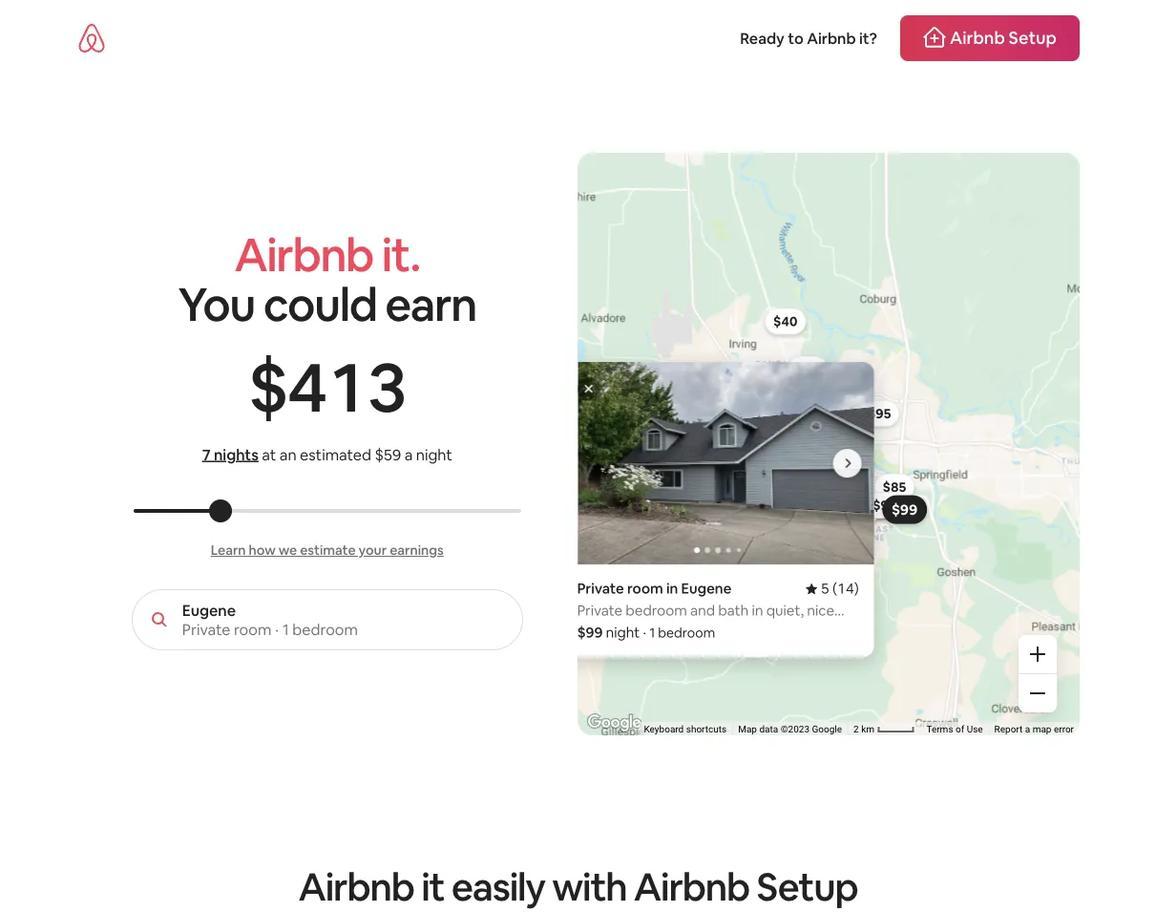 Task type: describe. For each thing, give the bounding box(es) containing it.
how
[[249, 542, 276, 559]]

$86
[[872, 495, 896, 512]]

$61 button
[[802, 455, 841, 482]]

it?
[[860, 28, 878, 48]]

2
[[854, 724, 859, 735]]

$45 $86
[[774, 487, 896, 512]]

data
[[760, 724, 779, 735]]

report a map error link
[[995, 724, 1075, 735]]

earnings
[[390, 542, 444, 559]]

$
[[248, 342, 287, 431]]

private inside eugene private room · 1 bedroom
[[182, 619, 231, 639]]

$40
[[774, 313, 798, 330]]

5 out of 5 average rating,  14 reviews image
[[806, 579, 859, 598]]

keyboard
[[644, 724, 684, 735]]

1 vertical spatial $60 button
[[800, 433, 842, 460]]

map region
[[417, 150, 1150, 884]]

2 km button
[[848, 722, 921, 736]]

airbnb it easily with airbnb setup
[[299, 862, 858, 911]]

map
[[739, 724, 757, 735]]

private room in eugene
[[577, 579, 732, 598]]

use
[[967, 724, 984, 735]]

0 vertical spatial a
[[405, 445, 413, 464]]

group inside map 'region'
[[562, 362, 874, 565]]

could
[[263, 275, 377, 334]]

with
[[552, 862, 627, 911]]

$59
[[375, 445, 401, 464]]

1 horizontal spatial 1
[[333, 342, 361, 431]]

7
[[202, 445, 211, 464]]

4
[[288, 342, 326, 431]]

terms
[[927, 724, 954, 735]]

2 $94 button from the left
[[864, 492, 905, 519]]

learn how we estimate your earnings
[[211, 542, 444, 559]]

$86 button
[[864, 491, 905, 517]]

zoom out image
[[1031, 686, 1046, 701]]

estimate
[[300, 542, 356, 559]]

$75
[[743, 508, 766, 525]]

airbnb for airbnb setup
[[950, 27, 1006, 49]]

km
[[862, 724, 875, 735]]

map
[[1033, 724, 1052, 735]]

$85 button
[[874, 474, 915, 500]]

1 vertical spatial a
[[1026, 724, 1031, 735]]

map data ©2023 google
[[739, 724, 843, 735]]

$95 button
[[859, 400, 900, 427]]

terms of use link
[[927, 724, 984, 735]]

it.
[[382, 225, 420, 285]]

airbnb setup link
[[901, 15, 1080, 61]]

terms of use
[[927, 724, 984, 735]]

$99 button
[[883, 495, 927, 524]]

©2023
[[781, 724, 810, 735]]

airbnb it.
[[234, 225, 420, 285]]

easily
[[452, 862, 545, 911]]

$29
[[751, 470, 775, 487]]

in
[[666, 579, 678, 598]]

ready to airbnb it?
[[740, 28, 878, 48]]

report
[[995, 724, 1023, 735]]

we
[[279, 542, 297, 559]]

1 $94 from the left
[[873, 497, 897, 514]]

google image
[[583, 711, 646, 736]]

1 inside $99 night · 1 bedroom
[[650, 624, 655, 642]]

1 $94 button from the left
[[865, 492, 906, 519]]

eugene inside eugene private room · 1 bedroom
[[182, 600, 236, 620]]

$99 for $99
[[892, 500, 918, 519]]

ready
[[740, 28, 785, 48]]

report a map error
[[995, 724, 1075, 735]]

0 horizontal spatial $58 button
[[764, 482, 804, 509]]

0 vertical spatial $60 button
[[787, 356, 828, 383]]

7 nights at an estimated $59 a night
[[202, 445, 453, 464]]

$95
[[868, 405, 891, 422]]



Task type: locate. For each thing, give the bounding box(es) containing it.
5 (14)
[[821, 579, 859, 598]]

bedroom inside eugene private room · 1 bedroom
[[293, 619, 358, 639]]

3
[[368, 342, 405, 431]]

1 horizontal spatial $58
[[818, 463, 841, 480]]

1 vertical spatial $74
[[808, 532, 831, 550]]

0 horizontal spatial room
[[234, 619, 272, 639]]

a right $59 at the left
[[405, 445, 413, 464]]

$99 for $99 night · 1 bedroom
[[577, 623, 603, 642]]

estimated
[[300, 445, 372, 464]]

a
[[405, 445, 413, 464], [1026, 724, 1031, 735]]

error
[[1055, 724, 1075, 735]]

1 horizontal spatial night
[[606, 623, 640, 642]]

2 $94 from the left
[[873, 497, 897, 514]]

$74
[[826, 423, 849, 440], [808, 532, 831, 550]]

private inside map 'region'
[[577, 579, 624, 598]]

0 horizontal spatial eugene
[[182, 600, 236, 620]]

to
[[788, 28, 804, 48]]

0 vertical spatial $99
[[892, 500, 918, 519]]

1 horizontal spatial eugene
[[681, 579, 732, 598]]

$99
[[892, 500, 918, 519], [577, 623, 603, 642]]

None range field
[[133, 509, 521, 513]]

0 vertical spatial $74
[[826, 423, 849, 440]]

private
[[577, 579, 624, 598], [182, 619, 231, 639]]

0 vertical spatial $60
[[795, 361, 820, 378]]

$99 inside button
[[892, 500, 918, 519]]

airbnb setup
[[950, 27, 1057, 49]]

1 horizontal spatial ·
[[643, 623, 646, 642]]

0 horizontal spatial private
[[182, 619, 231, 639]]

0 vertical spatial eugene
[[681, 579, 732, 598]]

1 vertical spatial night
[[606, 623, 640, 642]]

night right $59 at the left
[[416, 445, 453, 464]]

$94 button
[[865, 492, 906, 519], [864, 492, 905, 519]]

$60 button down $40
[[787, 356, 828, 383]]

1 vertical spatial $60
[[809, 438, 833, 455]]

bedroom down learn how we estimate your earnings
[[293, 619, 358, 639]]

· inside map 'region'
[[643, 623, 646, 642]]

1 horizontal spatial $99
[[892, 500, 918, 519]]

0 horizontal spatial $58
[[772, 487, 796, 504]]

1 right 4 at the left of the page
[[333, 342, 361, 431]]

$31
[[850, 502, 872, 519]]

0 horizontal spatial a
[[405, 445, 413, 464]]

room left in
[[627, 579, 663, 598]]

$60 for $60 button to the bottom
[[809, 438, 833, 455]]

airbnb setup
[[634, 862, 858, 911]]

$58
[[818, 463, 841, 480], [772, 487, 796, 504]]

$94
[[873, 497, 897, 514], [873, 497, 897, 514]]

$29 button
[[743, 465, 784, 492]]

night down private room in eugene
[[606, 623, 640, 642]]

bedroom
[[293, 619, 358, 639], [658, 624, 715, 642]]

airbnb for airbnb it easily with airbnb setup
[[299, 862, 414, 911]]

an
[[280, 445, 297, 464]]

you could earn
[[178, 275, 477, 334]]

zoom in image
[[1031, 647, 1046, 662]]

bedroom inside $99 night · 1 bedroom
[[658, 624, 715, 642]]

$99 night · 1 bedroom
[[577, 623, 715, 642]]

learn how we estimate your earnings button
[[211, 542, 444, 559]]

0 vertical spatial $74 button
[[818, 418, 858, 445]]

2 horizontal spatial 1
[[650, 624, 655, 642]]

1 vertical spatial room
[[234, 619, 272, 639]]

0 vertical spatial private
[[577, 579, 624, 598]]

$31 button
[[842, 497, 881, 524]]

learn
[[211, 542, 246, 559]]

1 horizontal spatial bedroom
[[658, 624, 715, 642]]

0 vertical spatial $58
[[818, 463, 841, 480]]

1 down private room in eugene
[[650, 624, 655, 642]]

room inside map 'region'
[[627, 579, 663, 598]]

airbnb homepage image
[[76, 23, 107, 53]]

$60 down $40
[[795, 361, 820, 378]]

7 nights button
[[202, 444, 259, 465]]

$40 button
[[765, 308, 806, 335]]

2 km
[[854, 724, 877, 735]]

$99 down $85
[[892, 500, 918, 519]]

1 horizontal spatial $58 button
[[809, 458, 850, 485]]

1 vertical spatial $74 button
[[800, 528, 840, 554]]

setup
[[1009, 27, 1057, 49]]

$58 button
[[809, 458, 850, 485], [764, 482, 804, 509]]

1
[[333, 342, 361, 431], [283, 619, 289, 639], [650, 624, 655, 642]]

google
[[812, 724, 843, 735]]

group
[[562, 362, 874, 565]]

1 horizontal spatial room
[[627, 579, 663, 598]]

eugene private room · 1 bedroom
[[182, 600, 358, 639]]

$61
[[811, 460, 833, 477]]

room inside eugene private room · 1 bedroom
[[234, 619, 272, 639]]

nights
[[214, 445, 259, 464]]

close image
[[583, 383, 595, 395]]

private up $99 night · 1 bedroom
[[577, 579, 624, 598]]

$85
[[883, 478, 907, 496]]

eugene inside map 'region'
[[681, 579, 732, 598]]

0 horizontal spatial bedroom
[[293, 619, 358, 639]]

$74 down $84 button
[[808, 532, 831, 550]]

$45
[[774, 487, 798, 504]]

0 vertical spatial room
[[627, 579, 663, 598]]

$99 down private room in eugene
[[577, 623, 603, 642]]

1 vertical spatial private
[[182, 619, 231, 639]]

at
[[262, 445, 276, 464]]

· inside eugene private room · 1 bedroom
[[275, 619, 279, 639]]

5
[[821, 579, 830, 598]]

1 horizontal spatial a
[[1026, 724, 1031, 735]]

$84
[[776, 501, 800, 519]]

1 vertical spatial $99
[[577, 623, 603, 642]]

keyboard shortcuts button
[[644, 723, 727, 736]]

room down how
[[234, 619, 272, 639]]

1 vertical spatial $58
[[772, 487, 796, 504]]

$60 for $60 button to the top
[[795, 361, 820, 378]]

room
[[627, 579, 663, 598], [234, 619, 272, 639]]

bedroom down in
[[658, 624, 715, 642]]

night
[[416, 445, 453, 464], [606, 623, 640, 642]]

0 horizontal spatial $99
[[577, 623, 603, 642]]

$74 button down $84
[[800, 528, 840, 554]]

· down private room in eugene
[[643, 623, 646, 642]]

keyboard shortcuts
[[644, 724, 727, 735]]

of
[[956, 724, 965, 735]]

a left map
[[1026, 724, 1031, 735]]

0 horizontal spatial ·
[[275, 619, 279, 639]]

shortcuts
[[687, 724, 727, 735]]

$60 button up the $61
[[800, 433, 842, 460]]

$74 button up "$61" button
[[818, 418, 858, 445]]

0 horizontal spatial night
[[416, 445, 453, 464]]

1 down we
[[283, 619, 289, 639]]

·
[[275, 619, 279, 639], [643, 623, 646, 642]]

you
[[178, 275, 255, 334]]

eugene down learn
[[182, 600, 236, 620]]

eugene right in
[[681, 579, 732, 598]]

$54 button
[[809, 461, 850, 488]]

night inside map 'region'
[[606, 623, 640, 642]]

your
[[359, 542, 387, 559]]

$84 button
[[767, 497, 809, 523]]

0 horizontal spatial 1
[[283, 619, 289, 639]]

(14)
[[833, 579, 859, 598]]

airbnb
[[950, 27, 1006, 49], [807, 28, 856, 48], [234, 225, 374, 285], [299, 862, 414, 911]]

· down we
[[275, 619, 279, 639]]

$60 up "$61" button
[[809, 438, 833, 455]]

$54
[[817, 466, 841, 483]]

$ 4 1 3
[[248, 342, 405, 431]]

private down learn
[[182, 619, 231, 639]]

1 vertical spatial eugene
[[182, 600, 236, 620]]

airbnb for airbnb it.
[[234, 225, 374, 285]]

$45 button
[[766, 482, 806, 509]]

1 horizontal spatial private
[[577, 579, 624, 598]]

$75 button
[[734, 503, 774, 530]]

0 vertical spatial night
[[416, 445, 453, 464]]

$74 up "$61" button
[[826, 423, 849, 440]]

it
[[421, 862, 445, 911]]

earn
[[385, 275, 477, 334]]

1 inside eugene private room · 1 bedroom
[[283, 619, 289, 639]]



Task type: vqa. For each thing, say whether or not it's contained in the screenshot.
the guests
no



